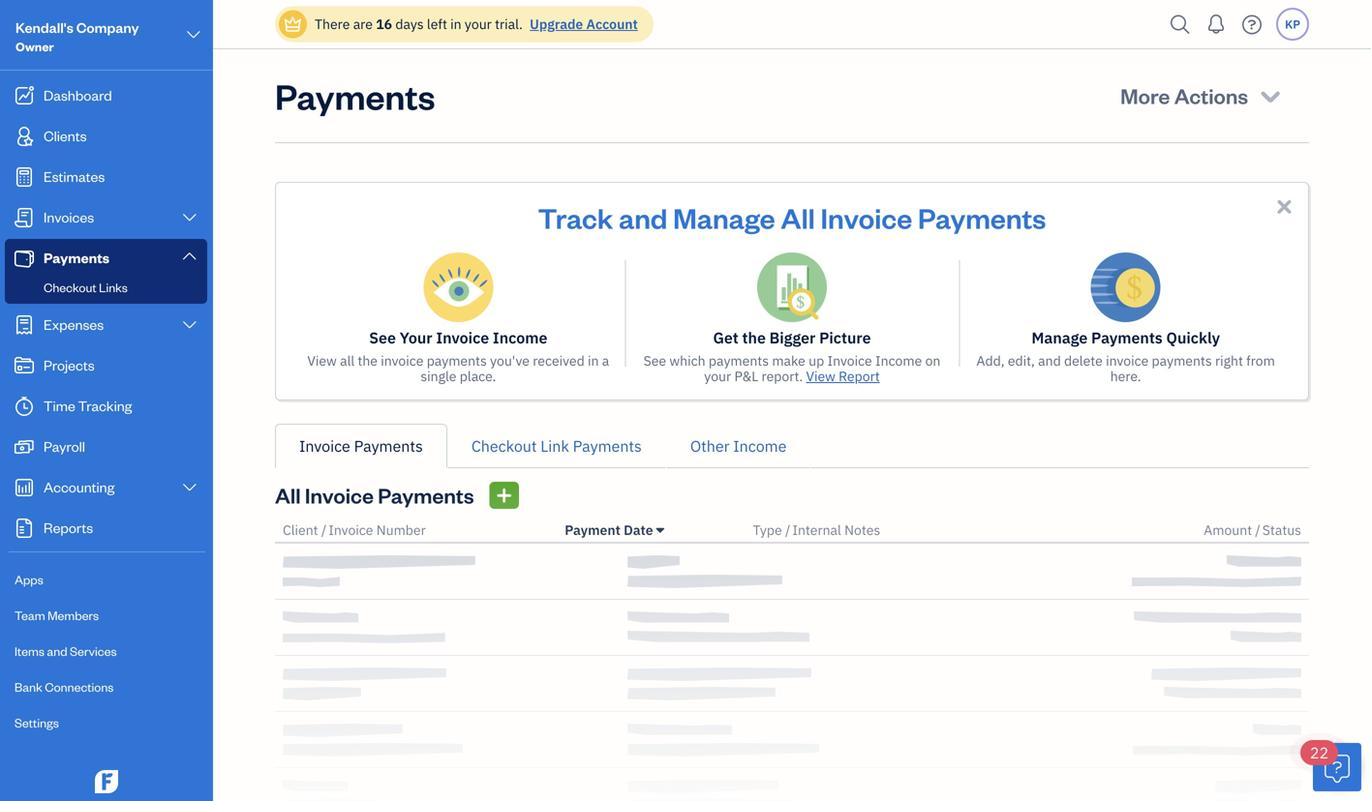 Task type: locate. For each thing, give the bounding box(es) containing it.
services
[[70, 643, 117, 659]]

you've
[[490, 352, 530, 370]]

manage
[[673, 199, 775, 236], [1032, 328, 1088, 348]]

invoice
[[821, 199, 913, 236], [436, 328, 489, 348], [828, 352, 872, 370], [299, 436, 350, 457], [305, 482, 374, 509], [329, 521, 373, 539]]

/ for internal
[[785, 521, 791, 539]]

other
[[690, 436, 730, 457]]

and for services
[[47, 643, 67, 659]]

checkout
[[44, 279, 96, 295], [471, 436, 537, 457]]

0 vertical spatial checkout
[[44, 279, 96, 295]]

invoice inside "manage payments quickly add, edit, and delete invoice payments right from here."
[[1106, 352, 1149, 370]]

members
[[48, 608, 99, 624]]

and right "edit,"
[[1038, 352, 1061, 370]]

other income link
[[666, 424, 811, 469]]

invoice image
[[13, 208, 36, 228]]

all up get the bigger picture
[[781, 199, 815, 236]]

0 vertical spatial and
[[619, 199, 668, 236]]

1 horizontal spatial the
[[742, 328, 766, 348]]

0 horizontal spatial payments
[[427, 352, 487, 370]]

1 horizontal spatial /
[[785, 521, 791, 539]]

checkout up expenses
[[44, 279, 96, 295]]

apps
[[15, 572, 43, 588]]

amount / status
[[1204, 521, 1302, 539]]

p&l
[[734, 368, 758, 385]]

checkout up add a new payment image in the bottom of the page
[[471, 436, 537, 457]]

clients
[[44, 126, 87, 145]]

0 horizontal spatial checkout
[[44, 279, 96, 295]]

16
[[376, 15, 392, 33]]

view
[[307, 352, 337, 370], [806, 368, 836, 385]]

1 horizontal spatial checkout
[[471, 436, 537, 457]]

payments down your
[[427, 352, 487, 370]]

bank connections
[[15, 679, 114, 695]]

chevron large down image up checkout links link
[[181, 248, 199, 264]]

1 vertical spatial your
[[704, 368, 731, 385]]

22 button
[[1301, 741, 1362, 792]]

the right get
[[742, 328, 766, 348]]

2 horizontal spatial and
[[1038, 352, 1061, 370]]

dashboard image
[[13, 86, 36, 106]]

checkout inside checkout links link
[[44, 279, 96, 295]]

1 horizontal spatial your
[[704, 368, 731, 385]]

2 chevron large down image from the top
[[181, 248, 199, 264]]

items
[[15, 643, 44, 659]]

1 chevron large down image from the top
[[181, 210, 199, 226]]

/ right the type
[[785, 521, 791, 539]]

/ left status
[[1255, 521, 1261, 539]]

checkout link payments
[[471, 436, 642, 457]]

on
[[925, 352, 941, 370]]

/ right client
[[321, 521, 327, 539]]

invoice payments
[[299, 436, 423, 457]]

income left on
[[875, 352, 922, 370]]

upgrade
[[530, 15, 583, 33]]

2 horizontal spatial /
[[1255, 521, 1261, 539]]

0 horizontal spatial all
[[275, 482, 301, 509]]

expenses link
[[5, 306, 207, 345]]

place.
[[460, 368, 496, 385]]

0 horizontal spatial in
[[450, 15, 462, 33]]

settings
[[15, 715, 59, 731]]

chevron large down image inside 'invoices' link
[[181, 210, 199, 226]]

1 horizontal spatial in
[[588, 352, 599, 370]]

1 vertical spatial the
[[358, 352, 378, 370]]

1 vertical spatial chevron large down image
[[181, 480, 199, 496]]

income
[[493, 328, 548, 348], [875, 352, 922, 370], [733, 436, 787, 457]]

status
[[1263, 521, 1302, 539]]

all up client
[[275, 482, 301, 509]]

chart image
[[13, 478, 36, 498]]

settings link
[[5, 707, 207, 741]]

2 / from the left
[[785, 521, 791, 539]]

in right left
[[450, 15, 462, 33]]

1 vertical spatial all
[[275, 482, 301, 509]]

invoice inside see which payments make up invoice income on your p&l report.
[[828, 352, 872, 370]]

chevron large down image
[[181, 210, 199, 226], [181, 248, 199, 264], [181, 318, 199, 333]]

add a new payment image
[[495, 484, 513, 507]]

1 vertical spatial see
[[644, 352, 666, 370]]

invoices
[[44, 208, 94, 226]]

0 horizontal spatial and
[[47, 643, 67, 659]]

link
[[541, 436, 569, 457]]

checkout links link
[[9, 276, 203, 299]]

see left your
[[369, 328, 396, 348]]

search image
[[1165, 10, 1196, 39]]

your
[[400, 328, 432, 348]]

0 horizontal spatial the
[[358, 352, 378, 370]]

invoice right delete
[[1106, 352, 1149, 370]]

0 vertical spatial your
[[465, 15, 492, 33]]

2 vertical spatial income
[[733, 436, 787, 457]]

2 invoice from the left
[[1106, 352, 1149, 370]]

chevron large down image right the company
[[185, 23, 202, 46]]

income right other
[[733, 436, 787, 457]]

items and services
[[15, 643, 117, 659]]

1 horizontal spatial manage
[[1032, 328, 1088, 348]]

payment image
[[13, 249, 36, 268]]

bigger
[[770, 328, 816, 348]]

date
[[624, 521, 653, 539]]

chevron large down image up payments link
[[181, 210, 199, 226]]

more actions
[[1121, 82, 1248, 109]]

1 horizontal spatial and
[[619, 199, 668, 236]]

invoices link
[[5, 199, 207, 237]]

freshbooks image
[[91, 771, 122, 794]]

invoice inside see your invoice income view all the invoice payments you've received in a single place.
[[381, 352, 424, 370]]

left
[[427, 15, 447, 33]]

timer image
[[13, 397, 36, 416]]

see which payments make up invoice income on your p&l report.
[[644, 352, 941, 385]]

reports
[[44, 519, 93, 537]]

close image
[[1273, 196, 1296, 218]]

your left the p&l
[[704, 368, 731, 385]]

3 / from the left
[[1255, 521, 1261, 539]]

1 payments from the left
[[427, 352, 487, 370]]

and
[[619, 199, 668, 236], [1038, 352, 1061, 370], [47, 643, 67, 659]]

and right items
[[47, 643, 67, 659]]

the right "all"
[[358, 352, 378, 370]]

and inside main element
[[47, 643, 67, 659]]

chevron large down image
[[185, 23, 202, 46], [181, 480, 199, 496]]

team
[[15, 608, 45, 624]]

0 vertical spatial income
[[493, 328, 548, 348]]

caretdown image
[[656, 523, 664, 538]]

view left "all"
[[307, 352, 337, 370]]

received
[[533, 352, 585, 370]]

amount button
[[1204, 521, 1252, 539]]

2 horizontal spatial income
[[875, 352, 922, 370]]

see inside see your invoice income view all the invoice payments you've received in a single place.
[[369, 328, 396, 348]]

1 vertical spatial checkout
[[471, 436, 537, 457]]

2 horizontal spatial payments
[[1152, 352, 1212, 370]]

1 horizontal spatial see
[[644, 352, 666, 370]]

income inside see your invoice income view all the invoice payments you've received in a single place.
[[493, 328, 548, 348]]

account
[[586, 15, 638, 33]]

0 vertical spatial manage
[[673, 199, 775, 236]]

invoice inside see your invoice income view all the invoice payments you've received in a single place.
[[436, 328, 489, 348]]

3 chevron large down image from the top
[[181, 318, 199, 333]]

payment date button
[[565, 521, 664, 539]]

see
[[369, 328, 396, 348], [644, 352, 666, 370]]

1 horizontal spatial all
[[781, 199, 815, 236]]

the inside see your invoice income view all the invoice payments you've received in a single place.
[[358, 352, 378, 370]]

2 vertical spatial and
[[47, 643, 67, 659]]

in left a at the left top of page
[[588, 352, 599, 370]]

chevron large down image down checkout links link
[[181, 318, 199, 333]]

0 horizontal spatial view
[[307, 352, 337, 370]]

in inside see your invoice income view all the invoice payments you've received in a single place.
[[588, 352, 599, 370]]

see left which at the top of page
[[644, 352, 666, 370]]

in
[[450, 15, 462, 33], [588, 352, 599, 370]]

payments inside "manage payments quickly add, edit, and delete invoice payments right from here."
[[1091, 328, 1163, 348]]

type
[[753, 521, 782, 539]]

payments down get
[[709, 352, 769, 370]]

type button
[[753, 521, 782, 539]]

and right track
[[619, 199, 668, 236]]

1 horizontal spatial payments
[[709, 352, 769, 370]]

0 horizontal spatial /
[[321, 521, 327, 539]]

payments
[[427, 352, 487, 370], [709, 352, 769, 370], [1152, 352, 1212, 370]]

projects
[[44, 356, 95, 374]]

/ for invoice
[[321, 521, 327, 539]]

3 payments from the left
[[1152, 352, 1212, 370]]

chevron large down image up reports link at the bottom of the page
[[181, 480, 199, 496]]

0 horizontal spatial invoice
[[381, 352, 424, 370]]

estimate image
[[13, 168, 36, 187]]

income inside 'link'
[[733, 436, 787, 457]]

0 horizontal spatial see
[[369, 328, 396, 348]]

manage payments quickly image
[[1091, 253, 1161, 322]]

payroll
[[44, 437, 85, 456]]

0 vertical spatial see
[[369, 328, 396, 348]]

1 horizontal spatial income
[[733, 436, 787, 457]]

chevron large down image inside accounting link
[[181, 480, 199, 496]]

0 horizontal spatial income
[[493, 328, 548, 348]]

payments inside see your invoice income view all the invoice payments you've received in a single place.
[[427, 352, 487, 370]]

1 horizontal spatial invoice
[[1106, 352, 1149, 370]]

report image
[[13, 519, 36, 538]]

1 vertical spatial income
[[875, 352, 922, 370]]

picture
[[819, 328, 871, 348]]

team members
[[15, 608, 99, 624]]

0 vertical spatial chevron large down image
[[181, 210, 199, 226]]

1 vertical spatial chevron large down image
[[181, 248, 199, 264]]

see inside see which payments make up invoice income on your p&l report.
[[644, 352, 666, 370]]

which
[[670, 352, 706, 370]]

income inside see which payments make up invoice income on your p&l report.
[[875, 352, 922, 370]]

1 vertical spatial in
[[588, 352, 599, 370]]

all
[[340, 352, 355, 370]]

/
[[321, 521, 327, 539], [785, 521, 791, 539], [1255, 521, 1261, 539]]

tracking
[[78, 397, 132, 415]]

2 payments from the left
[[709, 352, 769, 370]]

checkout for checkout links
[[44, 279, 96, 295]]

payments down quickly
[[1152, 352, 1212, 370]]

1 vertical spatial manage
[[1032, 328, 1088, 348]]

track and manage all invoice payments
[[538, 199, 1046, 236]]

checkout inside checkout link payments link
[[471, 436, 537, 457]]

payments
[[275, 73, 435, 119], [918, 199, 1046, 236], [44, 248, 109, 267], [1091, 328, 1163, 348], [354, 436, 423, 457], [573, 436, 642, 457], [378, 482, 474, 509]]

invoice down your
[[381, 352, 424, 370]]

your
[[465, 15, 492, 33], [704, 368, 731, 385]]

view right "make"
[[806, 368, 836, 385]]

your left the trial.
[[465, 15, 492, 33]]

payments inside "manage payments quickly add, edit, and delete invoice payments right from here."
[[1152, 352, 1212, 370]]

income up you've
[[493, 328, 548, 348]]

1 / from the left
[[321, 521, 327, 539]]

1 vertical spatial and
[[1038, 352, 1061, 370]]

1 invoice from the left
[[381, 352, 424, 370]]

manage payments quickly add, edit, and delete invoice payments right from here.
[[977, 328, 1275, 385]]

accounting link
[[5, 469, 207, 507]]

0 vertical spatial in
[[450, 15, 462, 33]]

from
[[1246, 352, 1275, 370]]

2 vertical spatial chevron large down image
[[181, 318, 199, 333]]

amount
[[1204, 521, 1252, 539]]



Task type: vqa. For each thing, say whether or not it's contained in the screenshot.
Learn to the right
no



Task type: describe. For each thing, give the bounding box(es) containing it.
0 vertical spatial chevron large down image
[[185, 23, 202, 46]]

bank
[[15, 679, 42, 695]]

payments for income
[[427, 352, 487, 370]]

notes
[[845, 521, 881, 539]]

connections
[[45, 679, 114, 695]]

see your invoice income image
[[424, 253, 493, 322]]

make
[[772, 352, 806, 370]]

chevron large down image for payments
[[181, 248, 199, 264]]

items and services link
[[5, 635, 207, 669]]

see for which
[[644, 352, 666, 370]]

single
[[421, 368, 457, 385]]

get the bigger picture image
[[757, 253, 827, 322]]

there are 16 days left in your trial. upgrade account
[[315, 15, 638, 33]]

quickly
[[1166, 328, 1220, 348]]

invoice for your
[[381, 352, 424, 370]]

days
[[395, 15, 424, 33]]

payments for add,
[[1152, 352, 1212, 370]]

chevrondown image
[[1257, 82, 1284, 109]]

0 horizontal spatial manage
[[673, 199, 775, 236]]

see for your
[[369, 328, 396, 348]]

trial.
[[495, 15, 523, 33]]

kp button
[[1276, 8, 1309, 41]]

apps link
[[5, 564, 207, 597]]

owner
[[15, 38, 54, 54]]

/ for status
[[1255, 521, 1261, 539]]

crown image
[[283, 14, 303, 34]]

add,
[[977, 352, 1005, 370]]

view report
[[806, 368, 880, 385]]

a
[[602, 352, 609, 370]]

get
[[713, 328, 739, 348]]

bank connections link
[[5, 671, 207, 705]]

kendall's company owner
[[15, 18, 139, 54]]

0 vertical spatial the
[[742, 328, 766, 348]]

there
[[315, 15, 350, 33]]

see your invoice income view all the invoice payments you've received in a single place.
[[307, 328, 609, 385]]

0 horizontal spatial your
[[465, 15, 492, 33]]

other income
[[690, 436, 787, 457]]

expense image
[[13, 316, 36, 335]]

invoice inside invoice payments link
[[299, 436, 350, 457]]

payment
[[565, 521, 621, 539]]

resource center badge image
[[1313, 744, 1362, 792]]

upgrade account link
[[526, 15, 638, 33]]

kp
[[1285, 16, 1300, 32]]

here.
[[1110, 368, 1141, 385]]

links
[[99, 279, 128, 295]]

1 horizontal spatial view
[[806, 368, 836, 385]]

0 vertical spatial all
[[781, 199, 815, 236]]

notifications image
[[1201, 5, 1232, 44]]

projects link
[[5, 347, 207, 385]]

checkout links
[[44, 279, 128, 295]]

are
[[353, 15, 373, 33]]

edit,
[[1008, 352, 1035, 370]]

number
[[376, 521, 426, 539]]

reports link
[[5, 509, 207, 548]]

checkout for checkout link payments
[[471, 436, 537, 457]]

estimates link
[[5, 158, 207, 197]]

client
[[283, 521, 318, 539]]

accounting
[[44, 478, 115, 496]]

client image
[[13, 127, 36, 146]]

actions
[[1174, 82, 1248, 109]]

time
[[44, 397, 75, 415]]

up
[[809, 352, 824, 370]]

team members link
[[5, 599, 207, 633]]

22
[[1310, 743, 1329, 764]]

project image
[[13, 356, 36, 376]]

payments inside see which payments make up invoice income on your p&l report.
[[709, 352, 769, 370]]

payment date
[[565, 521, 653, 539]]

dashboard
[[44, 86, 112, 104]]

time tracking
[[44, 397, 132, 415]]

and inside "manage payments quickly add, edit, and delete invoice payments right from here."
[[1038, 352, 1061, 370]]

payments link
[[5, 239, 207, 276]]

internal
[[792, 521, 841, 539]]

clients link
[[5, 117, 207, 156]]

payments inside main element
[[44, 248, 109, 267]]

report
[[839, 368, 880, 385]]

right
[[1215, 352, 1243, 370]]

invoice for payments
[[1106, 352, 1149, 370]]

type / internal notes
[[753, 521, 881, 539]]

kendall's
[[15, 18, 73, 36]]

your inside see which payments make up invoice income on your p&l report.
[[704, 368, 731, 385]]

view inside see your invoice income view all the invoice payments you've received in a single place.
[[307, 352, 337, 370]]

payroll link
[[5, 428, 207, 467]]

go to help image
[[1237, 10, 1268, 39]]

chevron large down image for invoices
[[181, 210, 199, 226]]

main element
[[0, 0, 261, 802]]

money image
[[13, 438, 36, 457]]

more
[[1121, 82, 1170, 109]]

all invoice payments
[[275, 482, 474, 509]]

chevron large down image for expenses
[[181, 318, 199, 333]]

and for manage
[[619, 199, 668, 236]]

invoice payments link
[[275, 424, 447, 469]]

delete
[[1064, 352, 1103, 370]]

manage inside "manage payments quickly add, edit, and delete invoice payments right from here."
[[1032, 328, 1088, 348]]

client / invoice number
[[283, 521, 426, 539]]

more actions button
[[1103, 73, 1302, 119]]

report.
[[762, 368, 803, 385]]

estimates
[[44, 167, 105, 185]]

get the bigger picture
[[713, 328, 871, 348]]

track
[[538, 199, 613, 236]]



